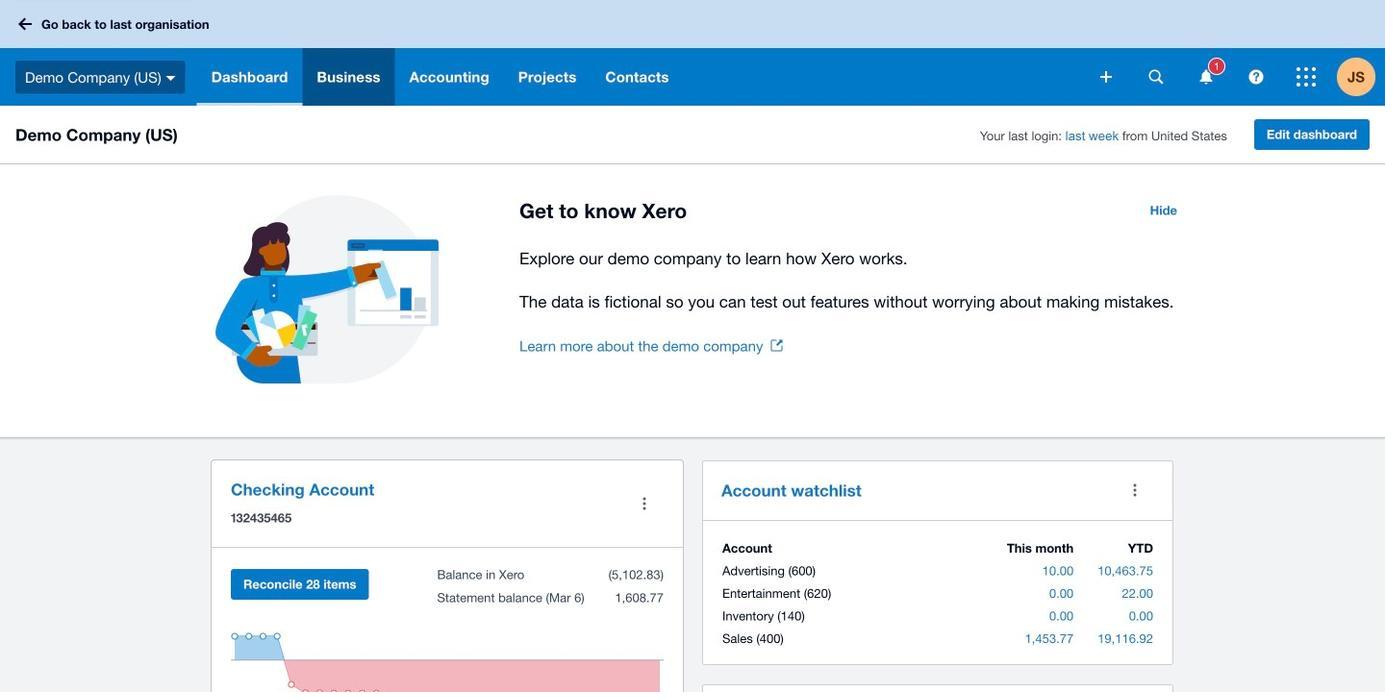 Task type: describe. For each thing, give the bounding box(es) containing it.
0 horizontal spatial svg image
[[18, 18, 32, 30]]

2 horizontal spatial svg image
[[1149, 70, 1164, 84]]



Task type: locate. For each thing, give the bounding box(es) containing it.
banner
[[0, 0, 1386, 106]]

svg image
[[1297, 67, 1316, 87], [1200, 70, 1213, 84], [1250, 70, 1264, 84], [166, 76, 176, 81]]

manage menu toggle image
[[625, 485, 664, 523]]

1 horizontal spatial svg image
[[1101, 71, 1112, 83]]

svg image
[[18, 18, 32, 30], [1149, 70, 1164, 84], [1101, 71, 1112, 83]]

intro banner body element
[[520, 245, 1189, 316]]



